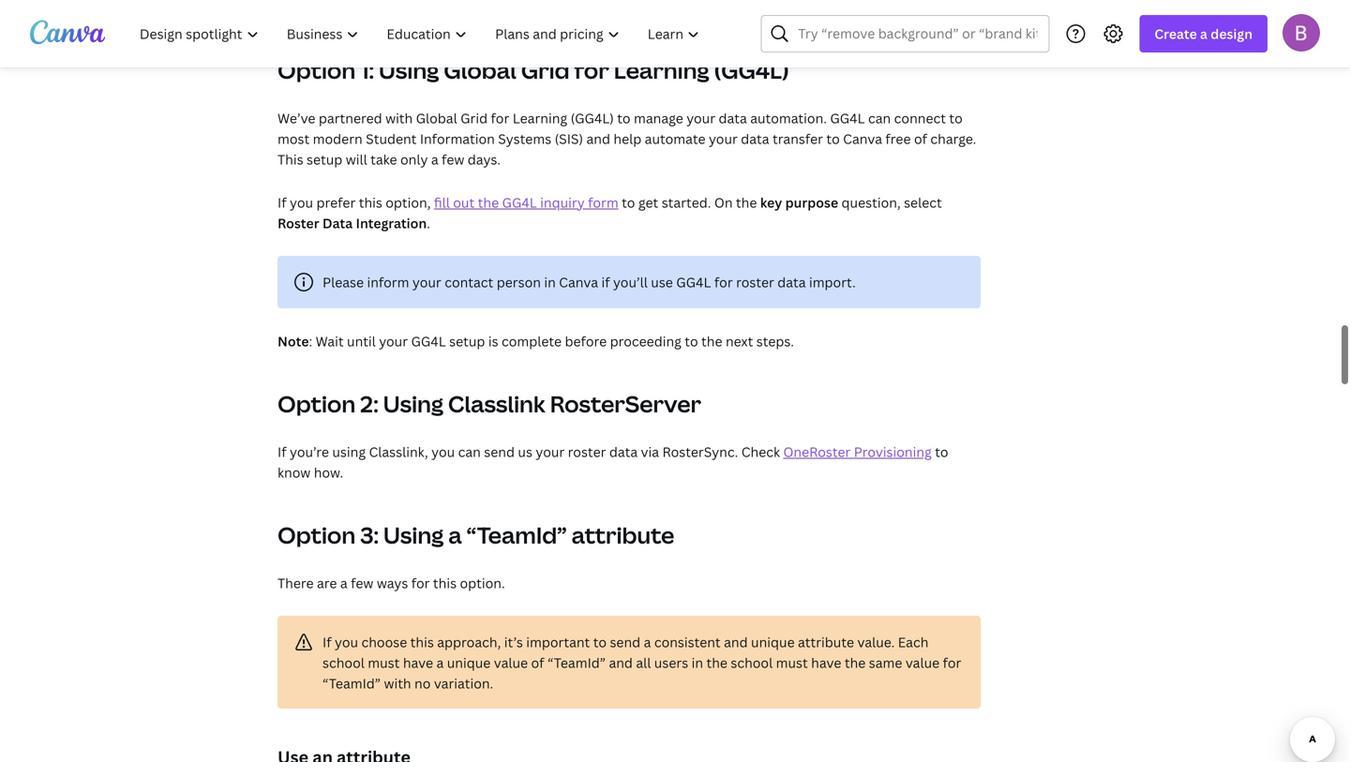 Task type: describe. For each thing, give the bounding box(es) containing it.
for for we've partnered with global grid for learning (gg4l) to manage your data automation. gg4l can connect to most modern student information systems (sis) and help automate your data transfer to canva free of charge. this setup will take only a few days.
[[491, 109, 510, 127]]

know
[[278, 464, 311, 482]]

2 have from the left
[[812, 654, 842, 672]]

.
[[427, 214, 430, 232]]

1 vertical spatial setup
[[449, 332, 485, 350]]

same
[[869, 654, 903, 672]]

(gg4l) for option 1: using global grid for learning (gg4l)
[[714, 55, 790, 85]]

1 vertical spatial and
[[724, 634, 748, 651]]

of inside if you choose this approach, it's important to send a consistent and unique attribute value. each school must have a unique value of "teamid" and all users in the school must have the same value for "teamid" with no variation.
[[531, 654, 545, 672]]

1 must from the left
[[368, 654, 400, 672]]

attribute inside if you choose this approach, it's important to send a consistent and unique attribute value. each school must have a unique value of "teamid" and all users in the school must have the same value for "teamid" with no variation.
[[798, 634, 855, 651]]

(sis)
[[555, 130, 584, 148]]

your right until
[[379, 332, 408, 350]]

form
[[588, 194, 619, 211]]

a up the all
[[644, 634, 651, 651]]

this for option,
[[359, 194, 383, 211]]

setup inside the 'we've partnered with global grid for learning (gg4l) to manage your data automation. gg4l can connect to most modern student information systems (sis) and help automate your data transfer to canva free of charge. this setup will take only a few days.'
[[307, 150, 343, 168]]

to inside the "to know how."
[[935, 443, 949, 461]]

is
[[489, 332, 499, 350]]

will
[[346, 150, 367, 168]]

option,
[[386, 194, 431, 211]]

we've
[[278, 109, 316, 127]]

automate
[[645, 130, 706, 148]]

roster
[[278, 214, 320, 232]]

0 horizontal spatial roster
[[568, 443, 606, 461]]

important
[[527, 634, 590, 651]]

rosterserver
[[550, 389, 702, 419]]

users
[[655, 654, 689, 672]]

there
[[278, 574, 314, 592]]

with inside the 'we've partnered with global grid for learning (gg4l) to manage your data automation. gg4l can connect to most modern student information systems (sis) and help automate your data transfer to canva free of charge. this setup will take only a few days.'
[[386, 109, 413, 127]]

a up variation.
[[437, 654, 444, 672]]

if
[[602, 273, 610, 291]]

learning for with
[[513, 109, 568, 127]]

wait
[[316, 332, 344, 350]]

to know how.
[[278, 443, 949, 482]]

to inside the if you prefer this option, fill out the gg4l inquiry form to get started. on the key purpose question, select roster data integration .
[[622, 194, 636, 211]]

there are a few ways for this option.
[[278, 574, 505, 592]]

few inside the 'we've partnered with global grid for learning (gg4l) to manage your data automation. gg4l can connect to most modern student information systems (sis) and help automate your data transfer to canva free of charge. this setup will take only a few days.'
[[442, 150, 465, 168]]

if you choose this approach, it's important to send a consistent and unique attribute value. each school must have a unique value of "teamid" and all users in the school must have the same value for "teamid" with no variation.
[[323, 634, 962, 693]]

question,
[[842, 194, 901, 211]]

fill out the gg4l inquiry form link
[[434, 194, 619, 211]]

transfer
[[773, 130, 824, 148]]

modern
[[313, 130, 363, 148]]

if for if you're using classlink, you can send us your roster data via rostersync. check oneroster provisioning
[[278, 443, 287, 461]]

value.
[[858, 634, 895, 651]]

if you prefer this option, fill out the gg4l inquiry form to get started. on the key purpose question, select roster data integration .
[[278, 194, 943, 232]]

to right proceeding
[[685, 332, 699, 350]]

connect
[[895, 109, 947, 127]]

data left automation.
[[719, 109, 747, 127]]

ways
[[377, 574, 408, 592]]

1 school from the left
[[323, 654, 365, 672]]

2 horizontal spatial you
[[432, 443, 455, 461]]

import.
[[810, 273, 856, 291]]

and inside the 'we've partnered with global grid for learning (gg4l) to manage your data automation. gg4l can connect to most modern student information systems (sis) and help automate your data transfer to canva free of charge. this setup will take only a few days.'
[[587, 130, 611, 148]]

2 vertical spatial "teamid"
[[323, 675, 381, 693]]

the left next at the right of page
[[702, 332, 723, 350]]

please inform your contact person in canva if you'll use gg4l for roster data import.
[[323, 273, 856, 291]]

0 horizontal spatial canva
[[559, 273, 599, 291]]

partnered
[[319, 109, 382, 127]]

help
[[614, 130, 642, 148]]

days.
[[468, 150, 501, 168]]

global for using
[[444, 55, 517, 85]]

to up help
[[618, 109, 631, 127]]

2 vertical spatial and
[[609, 654, 633, 672]]

to right the transfer
[[827, 130, 840, 148]]

using
[[332, 443, 366, 461]]

if for if you prefer this option, fill out the gg4l inquiry form to get started. on the key purpose question, select roster data integration .
[[278, 194, 287, 211]]

integration
[[356, 214, 427, 232]]

create a design button
[[1140, 15, 1268, 53]]

systems
[[498, 130, 552, 148]]

can inside the 'we've partnered with global grid for learning (gg4l) to manage your data automation. gg4l can connect to most modern student information systems (sis) and help automate your data transfer to canva free of charge. this setup will take only a few days.'
[[869, 109, 891, 127]]

2 value from the left
[[906, 654, 940, 672]]

no
[[415, 675, 431, 693]]

use
[[651, 273, 673, 291]]

data
[[323, 214, 353, 232]]

the right the on
[[736, 194, 757, 211]]

until
[[347, 332, 376, 350]]

data left the 'import.'
[[778, 273, 806, 291]]

rostersync.
[[663, 443, 739, 461]]

1 vertical spatial this
[[433, 574, 457, 592]]

a right are
[[340, 574, 348, 592]]

:
[[309, 332, 313, 350]]

create
[[1155, 25, 1198, 43]]

design
[[1211, 25, 1253, 43]]

the down the value.
[[845, 654, 866, 672]]

with inside if you choose this approach, it's important to send a consistent and unique attribute value. each school must have a unique value of "teamid" and all users in the school must have the same value for "teamid" with no variation.
[[384, 675, 411, 693]]

out
[[453, 194, 475, 211]]

canva inside the 'we've partnered with global grid for learning (gg4l) to manage your data automation. gg4l can connect to most modern student information systems (sis) and help automate your data transfer to canva free of charge. this setup will take only a few days.'
[[844, 130, 883, 148]]

before
[[565, 332, 607, 350]]

you're
[[290, 443, 329, 461]]

inquiry
[[540, 194, 585, 211]]

send inside if you choose this approach, it's important to send a consistent and unique attribute value. each school must have a unique value of "teamid" and all users in the school must have the same value for "teamid" with no variation.
[[610, 634, 641, 651]]

if you're using classlink, you can send us your roster data via rostersync. check oneroster provisioning
[[278, 443, 932, 461]]

oneroster provisioning link
[[784, 443, 932, 461]]

all
[[636, 654, 651, 672]]

how.
[[314, 464, 343, 482]]

using for 3:
[[384, 520, 444, 550]]

we've partnered with global grid for learning (gg4l) to manage your data automation. gg4l can connect to most modern student information systems (sis) and help automate your data transfer to canva free of charge. this setup will take only a few days.
[[278, 109, 977, 168]]

choose
[[362, 634, 407, 651]]

on
[[715, 194, 733, 211]]

prefer
[[317, 194, 356, 211]]

3:
[[360, 520, 379, 550]]

consistent
[[655, 634, 721, 651]]

using for 2:
[[383, 389, 444, 419]]

2:
[[360, 389, 379, 419]]

0 vertical spatial "teamid"
[[467, 520, 567, 550]]

option for option 1: using global grid for learning (gg4l)
[[278, 55, 356, 85]]

the right "out" at left top
[[478, 194, 499, 211]]



Task type: vqa. For each thing, say whether or not it's contained in the screenshot.
the middle Option
yes



Task type: locate. For each thing, give the bounding box(es) containing it.
global down top level navigation 'element'
[[444, 55, 517, 85]]

few left ways
[[351, 574, 374, 592]]

value down each
[[906, 654, 940, 672]]

option for option 2: using classlink rosterserver
[[278, 389, 356, 419]]

gg4l inside the if you prefer this option, fill out the gg4l inquiry form to get started. on the key purpose question, select roster data integration .
[[502, 194, 537, 211]]

learning inside the 'we've partnered with global grid for learning (gg4l) to manage your data automation. gg4l can connect to most modern student information systems (sis) and help automate your data transfer to canva free of charge. this setup will take only a few days.'
[[513, 109, 568, 127]]

0 horizontal spatial (gg4l)
[[571, 109, 614, 127]]

2 vertical spatial if
[[323, 634, 332, 651]]

and right consistent
[[724, 634, 748, 651]]

option up are
[[278, 520, 356, 550]]

0 vertical spatial unique
[[751, 634, 795, 651]]

1 horizontal spatial school
[[731, 654, 773, 672]]

unique right consistent
[[751, 634, 795, 651]]

if for if you choose this approach, it's important to send a consistent and unique attribute value. each school must have a unique value of "teamid" and all users in the school must have the same value for "teamid" with no variation.
[[323, 634, 332, 651]]

setup left is
[[449, 332, 485, 350]]

inform
[[367, 273, 409, 291]]

select
[[904, 194, 943, 211]]

1 vertical spatial of
[[531, 654, 545, 672]]

note : wait until your gg4l setup is complete before proceeding to the next steps.
[[278, 332, 794, 350]]

0 horizontal spatial can
[[458, 443, 481, 461]]

student
[[366, 130, 417, 148]]

for up (sis)
[[575, 55, 610, 85]]

for right ways
[[412, 574, 430, 592]]

using down top level navigation 'element'
[[379, 55, 439, 85]]

1 value from the left
[[494, 654, 528, 672]]

proceeding
[[610, 332, 682, 350]]

1 vertical spatial roster
[[568, 443, 606, 461]]

of
[[915, 130, 928, 148], [531, 654, 545, 672]]

with up student
[[386, 109, 413, 127]]

classlink,
[[369, 443, 428, 461]]

0 horizontal spatial have
[[403, 654, 433, 672]]

1 vertical spatial if
[[278, 443, 287, 461]]

0 vertical spatial canva
[[844, 130, 883, 148]]

this right choose
[[411, 634, 434, 651]]

please
[[323, 273, 364, 291]]

0 vertical spatial attribute
[[572, 520, 675, 550]]

for inside the 'we've partnered with global grid for learning (gg4l) to manage your data automation. gg4l can connect to most modern student information systems (sis) and help automate your data transfer to canva free of charge. this setup will take only a few days.'
[[491, 109, 510, 127]]

charge.
[[931, 130, 977, 148]]

0 horizontal spatial must
[[368, 654, 400, 672]]

in right the person
[[544, 273, 556, 291]]

1 horizontal spatial canva
[[844, 130, 883, 148]]

grid up systems
[[521, 55, 570, 85]]

2 option from the top
[[278, 389, 356, 419]]

if up roster
[[278, 194, 287, 211]]

1 vertical spatial learning
[[513, 109, 568, 127]]

1 vertical spatial "teamid"
[[548, 654, 606, 672]]

option up you're
[[278, 389, 356, 419]]

send left us
[[484, 443, 515, 461]]

using right the 2:
[[383, 389, 444, 419]]

1 horizontal spatial learning
[[614, 55, 710, 85]]

gg4l left is
[[411, 332, 446, 350]]

1 option from the top
[[278, 55, 356, 85]]

a inside the 'we've partnered with global grid for learning (gg4l) to manage your data automation. gg4l can connect to most modern student information systems (sis) and help automate your data transfer to canva free of charge. this setup will take only a few days.'
[[431, 150, 439, 168]]

if up know
[[278, 443, 287, 461]]

1 vertical spatial you
[[432, 443, 455, 461]]

to up charge. on the right top
[[950, 109, 963, 127]]

setup down modern
[[307, 150, 343, 168]]

must
[[368, 654, 400, 672], [776, 654, 808, 672]]

(gg4l) up automation.
[[714, 55, 790, 85]]

option 1: using global grid for learning (gg4l)
[[278, 55, 790, 85]]

create a design
[[1155, 25, 1253, 43]]

steps.
[[757, 332, 794, 350]]

1 vertical spatial send
[[610, 634, 641, 651]]

this up integration
[[359, 194, 383, 211]]

data down automation.
[[741, 130, 770, 148]]

attribute left the value.
[[798, 634, 855, 651]]

0 vertical spatial option
[[278, 55, 356, 85]]

grid up the information on the top left of page
[[461, 109, 488, 127]]

of down the important
[[531, 654, 545, 672]]

your up 'automate'
[[687, 109, 716, 127]]

1 horizontal spatial grid
[[521, 55, 570, 85]]

grid
[[521, 55, 570, 85], [461, 109, 488, 127]]

to right the important
[[594, 634, 607, 651]]

unique down the approach,
[[447, 654, 491, 672]]

only
[[401, 150, 428, 168]]

learning up systems
[[513, 109, 568, 127]]

in inside if you choose this approach, it's important to send a consistent and unique attribute value. each school must have a unique value of "teamid" and all users in the school must have the same value for "teamid" with no variation.
[[692, 654, 704, 672]]

2 school from the left
[[731, 654, 773, 672]]

1 vertical spatial grid
[[461, 109, 488, 127]]

classlink
[[448, 389, 546, 419]]

1 horizontal spatial have
[[812, 654, 842, 672]]

you right classlink,
[[432, 443, 455, 461]]

0 vertical spatial in
[[544, 273, 556, 291]]

you left choose
[[335, 634, 358, 651]]

1 horizontal spatial value
[[906, 654, 940, 672]]

oneroster
[[784, 443, 851, 461]]

0 vertical spatial learning
[[614, 55, 710, 85]]

you
[[290, 194, 313, 211], [432, 443, 455, 461], [335, 634, 358, 651]]

0 vertical spatial grid
[[521, 55, 570, 85]]

gg4l left inquiry
[[502, 194, 537, 211]]

canva left free
[[844, 130, 883, 148]]

complete
[[502, 332, 562, 350]]

1 horizontal spatial attribute
[[798, 634, 855, 651]]

setup
[[307, 150, 343, 168], [449, 332, 485, 350]]

option.
[[460, 574, 505, 592]]

0 vertical spatial if
[[278, 194, 287, 211]]

global
[[444, 55, 517, 85], [416, 109, 458, 127]]

contact
[[445, 273, 494, 291]]

information
[[420, 130, 495, 148]]

"teamid" down choose
[[323, 675, 381, 693]]

gg4l right 'use'
[[677, 273, 712, 291]]

0 vertical spatial (gg4l)
[[714, 55, 790, 85]]

1 vertical spatial attribute
[[798, 634, 855, 651]]

0 vertical spatial you
[[290, 194, 313, 211]]

school right users
[[731, 654, 773, 672]]

2 vertical spatial option
[[278, 520, 356, 550]]

0 horizontal spatial value
[[494, 654, 528, 672]]

purpose
[[786, 194, 839, 211]]

global inside the 'we've partnered with global grid for learning (gg4l) to manage your data automation. gg4l can connect to most modern student information systems (sis) and help automate your data transfer to canva free of charge. this setup will take only a few days.'
[[416, 109, 458, 127]]

for up systems
[[491, 109, 510, 127]]

1 horizontal spatial of
[[915, 130, 928, 148]]

using
[[379, 55, 439, 85], [383, 389, 444, 419], [384, 520, 444, 550]]

if
[[278, 194, 287, 211], [278, 443, 287, 461], [323, 634, 332, 651]]

you inside if you choose this approach, it's important to send a consistent and unique attribute value. each school must have a unique value of "teamid" and all users in the school must have the same value for "teamid" with no variation.
[[335, 634, 358, 651]]

gg4l
[[831, 109, 865, 127], [502, 194, 537, 211], [677, 273, 712, 291], [411, 332, 446, 350]]

if left choose
[[323, 634, 332, 651]]

approach,
[[437, 634, 501, 651]]

a inside "dropdown button"
[[1201, 25, 1208, 43]]

fill
[[434, 194, 450, 211]]

to left get
[[622, 194, 636, 211]]

0 vertical spatial with
[[386, 109, 413, 127]]

you inside the if you prefer this option, fill out the gg4l inquiry form to get started. on the key purpose question, select roster data integration .
[[290, 194, 313, 211]]

person
[[497, 273, 541, 291]]

take
[[371, 150, 397, 168]]

1 horizontal spatial (gg4l)
[[714, 55, 790, 85]]

2 must from the left
[[776, 654, 808, 672]]

your right 'automate'
[[709, 130, 738, 148]]

can up free
[[869, 109, 891, 127]]

have up no
[[403, 654, 433, 672]]

2 vertical spatial you
[[335, 634, 358, 651]]

0 vertical spatial global
[[444, 55, 517, 85]]

next
[[726, 332, 754, 350]]

1 horizontal spatial in
[[692, 654, 704, 672]]

1 horizontal spatial few
[[442, 150, 465, 168]]

gg4l right automation.
[[831, 109, 865, 127]]

using right 3:
[[384, 520, 444, 550]]

get
[[639, 194, 659, 211]]

grid inside the 'we've partnered with global grid for learning (gg4l) to manage your data automation. gg4l can connect to most modern student information systems (sis) and help automate your data transfer to canva free of charge. this setup will take only a few days.'
[[461, 109, 488, 127]]

attribute down the "to know how."
[[572, 520, 675, 550]]

1 horizontal spatial unique
[[751, 634, 795, 651]]

option 3: using a "teamid" attribute
[[278, 520, 675, 550]]

send
[[484, 443, 515, 461], [610, 634, 641, 651]]

the down consistent
[[707, 654, 728, 672]]

to inside if you choose this approach, it's important to send a consistent and unique attribute value. each school must have a unique value of "teamid" and all users in the school must have the same value for "teamid" with no variation.
[[594, 634, 607, 651]]

send up the all
[[610, 634, 641, 651]]

you for prefer
[[290, 194, 313, 211]]

0 horizontal spatial send
[[484, 443, 515, 461]]

1 vertical spatial with
[[384, 675, 411, 693]]

1 horizontal spatial can
[[869, 109, 891, 127]]

this
[[359, 194, 383, 211], [433, 574, 457, 592], [411, 634, 434, 651]]

to
[[618, 109, 631, 127], [950, 109, 963, 127], [827, 130, 840, 148], [622, 194, 636, 211], [685, 332, 699, 350], [935, 443, 949, 461], [594, 634, 607, 651]]

1 vertical spatial unique
[[447, 654, 491, 672]]

(gg4l) inside the 'we've partnered with global grid for learning (gg4l) to manage your data automation. gg4l can connect to most modern student information systems (sis) and help automate your data transfer to canva free of charge. this setup will take only a few days.'
[[571, 109, 614, 127]]

for for there are a few ways for this option.
[[412, 574, 430, 592]]

with left no
[[384, 675, 411, 693]]

your right the inform
[[413, 273, 442, 291]]

attribute
[[572, 520, 675, 550], [798, 634, 855, 651]]

0 horizontal spatial school
[[323, 654, 365, 672]]

1 horizontal spatial send
[[610, 634, 641, 651]]

key
[[761, 194, 783, 211]]

using for 1:
[[379, 55, 439, 85]]

0 horizontal spatial you
[[290, 194, 313, 211]]

2 vertical spatial this
[[411, 634, 434, 651]]

0 horizontal spatial setup
[[307, 150, 343, 168]]

0 vertical spatial roster
[[736, 273, 775, 291]]

for right the same
[[943, 654, 962, 672]]

unique
[[751, 634, 795, 651], [447, 654, 491, 672]]

in
[[544, 273, 556, 291], [692, 654, 704, 672]]

3 option from the top
[[278, 520, 356, 550]]

for inside if you choose this approach, it's important to send a consistent and unique attribute value. each school must have a unique value of "teamid" and all users in the school must have the same value for "teamid" with no variation.
[[943, 654, 962, 672]]

most
[[278, 130, 310, 148]]

gg4l inside the 'we've partnered with global grid for learning (gg4l) to manage your data automation. gg4l can connect to most modern student information systems (sis) and help automate your data transfer to canva free of charge. this setup will take only a few days.'
[[831, 109, 865, 127]]

note
[[278, 332, 309, 350]]

0 vertical spatial this
[[359, 194, 383, 211]]

0 horizontal spatial learning
[[513, 109, 568, 127]]

grid for with
[[461, 109, 488, 127]]

1 vertical spatial global
[[416, 109, 458, 127]]

"teamid" up the option.
[[467, 520, 567, 550]]

you up roster
[[290, 194, 313, 211]]

0 vertical spatial and
[[587, 130, 611, 148]]

option left 1:
[[278, 55, 356, 85]]

a up the option.
[[449, 520, 462, 550]]

this left the option.
[[433, 574, 457, 592]]

(gg4l) up (sis)
[[571, 109, 614, 127]]

0 vertical spatial can
[[869, 109, 891, 127]]

must down choose
[[368, 654, 400, 672]]

of down connect
[[915, 130, 928, 148]]

0 horizontal spatial attribute
[[572, 520, 675, 550]]

1 vertical spatial canva
[[559, 273, 599, 291]]

0 horizontal spatial in
[[544, 273, 556, 291]]

data
[[719, 109, 747, 127], [741, 130, 770, 148], [778, 273, 806, 291], [610, 443, 638, 461]]

option
[[278, 55, 356, 85], [278, 389, 356, 419], [278, 520, 356, 550]]

"teamid" down the important
[[548, 654, 606, 672]]

learning up manage
[[614, 55, 710, 85]]

1:
[[360, 55, 374, 85]]

1 vertical spatial can
[[458, 443, 481, 461]]

school down choose
[[323, 654, 365, 672]]

for up next at the right of page
[[715, 273, 733, 291]]

2 vertical spatial using
[[384, 520, 444, 550]]

0 vertical spatial few
[[442, 150, 465, 168]]

your right us
[[536, 443, 565, 461]]

0 horizontal spatial unique
[[447, 654, 491, 672]]

can down option 2: using classlink rosterserver
[[458, 443, 481, 461]]

a
[[1201, 25, 1208, 43], [431, 150, 439, 168], [449, 520, 462, 550], [340, 574, 348, 592], [644, 634, 651, 651], [437, 654, 444, 672]]

learning for using
[[614, 55, 710, 85]]

0 vertical spatial send
[[484, 443, 515, 461]]

few down the information on the top left of page
[[442, 150, 465, 168]]

you'll
[[614, 273, 648, 291]]

for for option 1: using global grid for learning (gg4l)
[[575, 55, 610, 85]]

learning
[[614, 55, 710, 85], [513, 109, 568, 127]]

free
[[886, 130, 911, 148]]

global for with
[[416, 109, 458, 127]]

variation.
[[434, 675, 494, 693]]

1 vertical spatial in
[[692, 654, 704, 672]]

Try "remove background" or "brand kit" search field
[[799, 16, 1038, 52]]

0 vertical spatial of
[[915, 130, 928, 148]]

bob builder image
[[1283, 14, 1321, 51]]

0 horizontal spatial of
[[531, 654, 545, 672]]

school
[[323, 654, 365, 672], [731, 654, 773, 672]]

option 2: using classlink rosterserver
[[278, 389, 702, 419]]

this for approach,
[[411, 634, 434, 651]]

a right only
[[431, 150, 439, 168]]

must left the same
[[776, 654, 808, 672]]

0 horizontal spatial grid
[[461, 109, 488, 127]]

in down consistent
[[692, 654, 704, 672]]

have left the same
[[812, 654, 842, 672]]

you for choose
[[335, 634, 358, 651]]

option for option 3: using a "teamid" attribute
[[278, 520, 356, 550]]

of inside the 'we've partnered with global grid for learning (gg4l) to manage your data automation. gg4l can connect to most modern student information systems (sis) and help automate your data transfer to canva free of charge. this setup will take only a few days.'
[[915, 130, 928, 148]]

1 horizontal spatial must
[[776, 654, 808, 672]]

are
[[317, 574, 337, 592]]

(gg4l) for we've partnered with global grid for learning (gg4l) to manage your data automation. gg4l can connect to most modern student information systems (sis) and help automate your data transfer to canva free of charge. this setup will take only a few days.
[[571, 109, 614, 127]]

roster
[[736, 273, 775, 291], [568, 443, 606, 461]]

each
[[898, 634, 929, 651]]

few
[[442, 150, 465, 168], [351, 574, 374, 592]]

this
[[278, 150, 304, 168]]

data left via
[[610, 443, 638, 461]]

value down it's
[[494, 654, 528, 672]]

and left the all
[[609, 654, 633, 672]]

1 vertical spatial using
[[383, 389, 444, 419]]

grid for using
[[521, 55, 570, 85]]

1 have from the left
[[403, 654, 433, 672]]

1 horizontal spatial you
[[335, 634, 358, 651]]

the
[[478, 194, 499, 211], [736, 194, 757, 211], [702, 332, 723, 350], [707, 654, 728, 672], [845, 654, 866, 672]]

us
[[518, 443, 533, 461]]

if inside if you choose this approach, it's important to send a consistent and unique attribute value. each school must have a unique value of "teamid" and all users in the school must have the same value for "teamid" with no variation.
[[323, 634, 332, 651]]

top level navigation element
[[128, 15, 716, 53]]

started.
[[662, 194, 711, 211]]

canva left if
[[559, 273, 599, 291]]

this inside if you choose this approach, it's important to send a consistent and unique attribute value. each school must have a unique value of "teamid" and all users in the school must have the same value for "teamid" with no variation.
[[411, 634, 434, 651]]

to right provisioning
[[935, 443, 949, 461]]

0 vertical spatial using
[[379, 55, 439, 85]]

automation.
[[751, 109, 827, 127]]

1 horizontal spatial setup
[[449, 332, 485, 350]]

your
[[687, 109, 716, 127], [709, 130, 738, 148], [413, 273, 442, 291], [379, 332, 408, 350], [536, 443, 565, 461]]

0 horizontal spatial few
[[351, 574, 374, 592]]

global up the information on the top left of page
[[416, 109, 458, 127]]

1 vertical spatial few
[[351, 574, 374, 592]]

roster down rosterserver
[[568, 443, 606, 461]]

a left design
[[1201, 25, 1208, 43]]

manage
[[634, 109, 684, 127]]

roster up next at the right of page
[[736, 273, 775, 291]]

it's
[[504, 634, 523, 651]]

this inside the if you prefer this option, fill out the gg4l inquiry form to get started. on the key purpose question, select roster data integration .
[[359, 194, 383, 211]]

provisioning
[[854, 443, 932, 461]]

1 vertical spatial option
[[278, 389, 356, 419]]

1 vertical spatial (gg4l)
[[571, 109, 614, 127]]

via
[[641, 443, 660, 461]]

if inside the if you prefer this option, fill out the gg4l inquiry form to get started. on the key purpose question, select roster data integration .
[[278, 194, 287, 211]]

1 horizontal spatial roster
[[736, 273, 775, 291]]

0 vertical spatial setup
[[307, 150, 343, 168]]

and left help
[[587, 130, 611, 148]]



